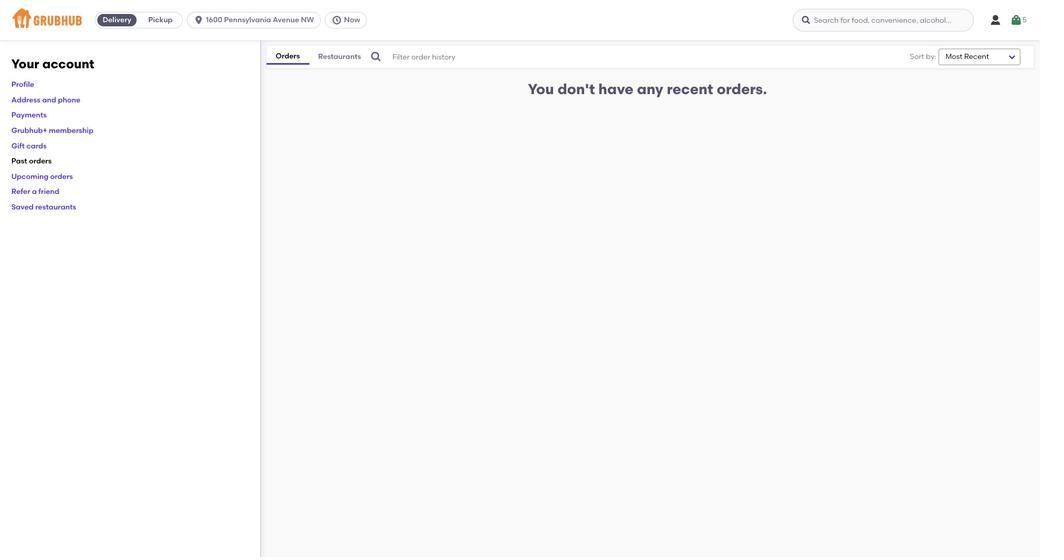 Task type: locate. For each thing, give the bounding box(es) containing it.
restaurants
[[318, 52, 361, 61]]

svg image inside 1600 pennsylvania avenue nw "button"
[[194, 15, 204, 25]]

Filter order history search field
[[370, 46, 879, 68]]

cards
[[26, 142, 47, 150]]

main navigation navigation
[[0, 0, 1040, 40]]

1600 pennsylvania avenue nw
[[206, 16, 314, 24]]

any
[[637, 80, 664, 98]]

delivery button
[[95, 12, 139, 28]]

your
[[11, 56, 39, 71]]

0 vertical spatial orders
[[29, 157, 52, 166]]

1600
[[206, 16, 222, 24]]

grubhub+ membership
[[11, 126, 94, 135]]

don't
[[558, 80, 595, 98]]

grubhub+
[[11, 126, 47, 135]]

orders
[[29, 157, 52, 166], [50, 172, 73, 181]]

and
[[42, 96, 56, 104]]

pickup button
[[139, 12, 182, 28]]

saved restaurants
[[11, 203, 76, 212]]

restaurants
[[35, 203, 76, 212]]

profile
[[11, 80, 34, 89]]

refer
[[11, 188, 30, 196]]

restaurants button
[[309, 50, 370, 64]]

5
[[1023, 15, 1027, 24]]

gift cards
[[11, 142, 47, 150]]

orders up upcoming orders link on the left of page
[[29, 157, 52, 166]]

friend
[[38, 188, 59, 196]]

avenue
[[273, 16, 299, 24]]

past orders
[[11, 157, 52, 166]]

grubhub+ membership link
[[11, 126, 94, 135]]

orders for past orders
[[29, 157, 52, 166]]

orders up friend
[[50, 172, 73, 181]]

orders for upcoming orders
[[50, 172, 73, 181]]

1 vertical spatial orders
[[50, 172, 73, 181]]

1600 pennsylvania avenue nw button
[[187, 12, 325, 28]]

pennsylvania
[[224, 16, 271, 24]]

address and phone link
[[11, 96, 80, 104]]

upcoming orders
[[11, 172, 73, 181]]

svg image inside 5 button
[[1010, 14, 1023, 26]]

svg image inside now button
[[332, 15, 342, 25]]

saved
[[11, 203, 34, 212]]

address and phone
[[11, 96, 80, 104]]

have
[[599, 80, 634, 98]]

svg image
[[990, 14, 1002, 26], [1010, 14, 1023, 26], [194, 15, 204, 25], [332, 15, 342, 25], [801, 15, 812, 25]]

nw
[[301, 16, 314, 24]]



Task type: describe. For each thing, give the bounding box(es) containing it.
payments
[[11, 111, 47, 120]]

gift
[[11, 142, 25, 150]]

recent
[[667, 80, 714, 98]]

now button
[[325, 12, 371, 28]]

your account
[[11, 56, 94, 71]]

svg image for 1600 pennsylvania avenue nw
[[194, 15, 204, 25]]

orders.
[[717, 80, 767, 98]]

refer a friend link
[[11, 188, 59, 196]]

profile link
[[11, 80, 34, 89]]

orders button
[[266, 49, 309, 65]]

account
[[42, 56, 94, 71]]

upcoming
[[11, 172, 48, 181]]

past
[[11, 157, 27, 166]]

sort by:
[[910, 52, 937, 61]]

saved restaurants link
[[11, 203, 76, 212]]

past orders link
[[11, 157, 52, 166]]

a
[[32, 188, 37, 196]]

upcoming orders link
[[11, 172, 73, 181]]

sort
[[910, 52, 925, 61]]

you don't have any recent orders.
[[528, 80, 767, 98]]

refer a friend
[[11, 188, 59, 196]]

svg image for now
[[332, 15, 342, 25]]

pickup
[[148, 16, 173, 24]]

5 button
[[1010, 11, 1027, 30]]

Search for food, convenience, alcohol... search field
[[793, 9, 974, 32]]

by:
[[926, 52, 937, 61]]

payments link
[[11, 111, 47, 120]]

you
[[528, 80, 554, 98]]

membership
[[49, 126, 94, 135]]

delivery
[[103, 16, 131, 24]]

svg image
[[370, 51, 382, 63]]

svg image for 5
[[1010, 14, 1023, 26]]

gift cards link
[[11, 142, 47, 150]]

orders
[[276, 52, 300, 60]]

phone
[[58, 96, 80, 104]]

address
[[11, 96, 40, 104]]

now
[[344, 16, 360, 24]]



Task type: vqa. For each thing, say whether or not it's contained in the screenshot.
'Bagels,'
no



